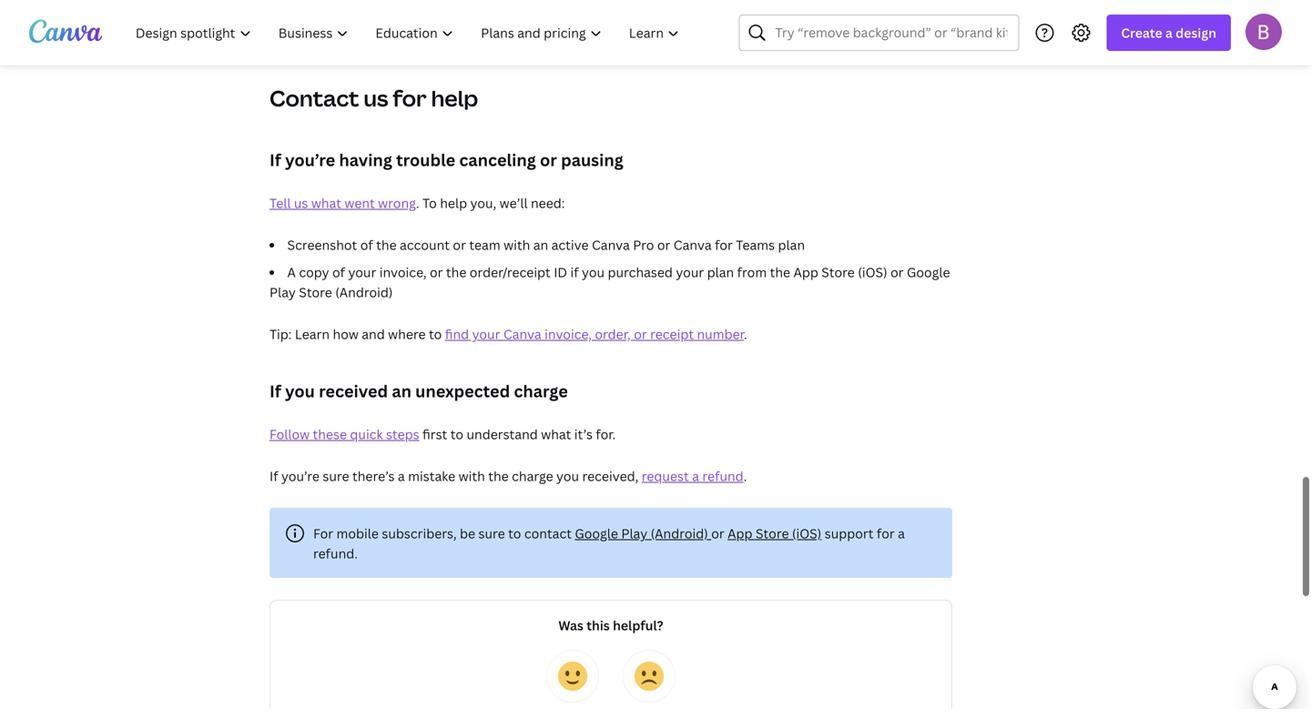 Task type: vqa. For each thing, say whether or not it's contained in the screenshot.
Grade 12 link on the bottom of the page
no



Task type: describe. For each thing, give the bounding box(es) containing it.
0 horizontal spatial canva
[[504, 326, 542, 343]]

2 vertical spatial you
[[557, 468, 579, 485]]

where
[[388, 326, 426, 343]]

for.
[[596, 426, 616, 443]]

received,
[[583, 468, 639, 485]]

1 horizontal spatial your
[[472, 326, 501, 343]]

pro
[[633, 236, 655, 254]]

find
[[445, 326, 469, 343]]

steps
[[386, 426, 420, 443]]

tell
[[270, 195, 291, 212]]

0 vertical spatial charge
[[514, 380, 568, 403]]

2 vertical spatial store
[[756, 525, 789, 543]]

create a design
[[1122, 24, 1217, 41]]

🙂 image
[[558, 662, 588, 691]]

order,
[[595, 326, 631, 343]]

the right from
[[770, 264, 791, 281]]

contact us for help
[[270, 83, 479, 113]]

of inside a copy of your invoice, or the order/receipt id if you purchased your plan from the app store (ios) or google play store (android)
[[333, 264, 345, 281]]

for
[[313, 525, 334, 543]]

support for a refund.
[[313, 525, 905, 563]]

was
[[559, 617, 584, 635]]

(android) inside a copy of your invoice, or the order/receipt id if you purchased your plan from the app store (ios) or google play store (android)
[[335, 284, 393, 301]]

understand
[[467, 426, 538, 443]]

1 vertical spatial an
[[392, 380, 412, 403]]

wrong
[[378, 195, 416, 212]]

0 vertical spatial help
[[431, 83, 479, 113]]

pausing
[[561, 149, 624, 171]]

create a design button
[[1107, 15, 1232, 51]]

(ios) inside a copy of your invoice, or the order/receipt id if you purchased your plan from the app store (ios) or google play store (android)
[[858, 264, 888, 281]]

find your canva invoice, order, or receipt number link
[[445, 326, 744, 343]]

. for if you're sure there's a mistake with the charge you received,
[[744, 468, 747, 485]]

1 vertical spatial help
[[440, 195, 467, 212]]

subscribers,
[[382, 525, 457, 543]]

active
[[552, 236, 589, 254]]

2 horizontal spatial your
[[676, 264, 704, 281]]

the down account
[[446, 264, 467, 281]]

be
[[460, 525, 476, 543]]

app inside a copy of your invoice, or the order/receipt id if you purchased your plan from the app store (ios) or google play store (android)
[[794, 264, 819, 281]]

the down understand at bottom
[[488, 468, 509, 485]]

invoice, inside a copy of your invoice, or the order/receipt id if you purchased your plan from the app store (ios) or google play store (android)
[[380, 264, 427, 281]]

1 horizontal spatial of
[[360, 236, 373, 254]]

these
[[313, 426, 347, 443]]

if you're having trouble canceling or pausing
[[270, 149, 624, 171]]

1 vertical spatial you
[[285, 380, 315, 403]]

play inside a copy of your invoice, or the order/receipt id if you purchased your plan from the app store (ios) or google play store (android)
[[270, 284, 296, 301]]

with for an
[[504, 236, 530, 254]]

screenshot
[[287, 236, 357, 254]]

helpful?
[[613, 617, 664, 635]]

tip:
[[270, 326, 292, 343]]

if
[[571, 264, 579, 281]]

0 vertical spatial for
[[393, 83, 427, 113]]

support
[[825, 525, 874, 543]]

0 horizontal spatial google
[[575, 525, 618, 543]]

you're for sure
[[282, 468, 320, 485]]

for mobile subscribers, be sure to contact google play (android) or app store (ios)
[[313, 525, 822, 543]]

you're for having
[[285, 149, 335, 171]]

create
[[1122, 24, 1163, 41]]

and
[[362, 326, 385, 343]]

contact
[[525, 525, 572, 543]]

0 vertical spatial sure
[[323, 468, 349, 485]]

screenshot of the account or team with an active canva pro or canva for teams plan
[[287, 236, 805, 254]]

plan inside a copy of your invoice, or the order/receipt id if you purchased your plan from the app store (ios) or google play store (android)
[[708, 264, 734, 281]]

1 horizontal spatial sure
[[479, 525, 505, 543]]

to
[[423, 195, 437, 212]]

it's
[[575, 426, 593, 443]]

1 horizontal spatial plan
[[778, 236, 805, 254]]

a left refund
[[693, 468, 700, 485]]

team
[[469, 236, 501, 254]]

contact
[[270, 83, 359, 113]]

0 horizontal spatial your
[[348, 264, 377, 281]]

tell us what went wrong . to help you, we'll need:
[[270, 195, 565, 212]]

the left account
[[376, 236, 397, 254]]

app store (ios) link
[[728, 525, 822, 543]]

need:
[[531, 195, 565, 212]]

you inside a copy of your invoice, or the order/receipt id if you purchased your plan from the app store (ios) or google play store (android)
[[582, 264, 605, 281]]

0 horizontal spatial what
[[311, 195, 342, 212]]

top level navigation element
[[124, 15, 695, 51]]

1 vertical spatial charge
[[512, 468, 554, 485]]

0 horizontal spatial app
[[728, 525, 753, 543]]

number
[[697, 326, 744, 343]]

3 if from the top
[[270, 468, 278, 485]]

copy
[[299, 264, 329, 281]]



Task type: locate. For each thing, give the bounding box(es) containing it.
0 horizontal spatial you
[[285, 380, 315, 403]]

quick
[[350, 426, 383, 443]]

1 horizontal spatial canva
[[592, 236, 630, 254]]

0 horizontal spatial sure
[[323, 468, 349, 485]]

mistake
[[408, 468, 456, 485]]

you,
[[471, 195, 497, 212]]

1 horizontal spatial to
[[451, 426, 464, 443]]

you up follow
[[285, 380, 315, 403]]

with for the
[[459, 468, 485, 485]]

invoice, left order,
[[545, 326, 592, 343]]

1 horizontal spatial invoice,
[[545, 326, 592, 343]]

what left went
[[311, 195, 342, 212]]

0 horizontal spatial invoice,
[[380, 264, 427, 281]]

order/receipt
[[470, 264, 551, 281]]

0 vertical spatial play
[[270, 284, 296, 301]]

0 vertical spatial (android)
[[335, 284, 393, 301]]

design
[[1176, 24, 1217, 41]]

help
[[431, 83, 479, 113], [440, 195, 467, 212]]

😔 image
[[635, 662, 664, 691]]

purchased
[[608, 264, 673, 281]]

help right to
[[440, 195, 467, 212]]

for up trouble
[[393, 83, 427, 113]]

0 horizontal spatial (ios)
[[792, 525, 822, 543]]

you left received,
[[557, 468, 579, 485]]

1 vertical spatial (ios)
[[792, 525, 822, 543]]

2 horizontal spatial store
[[822, 264, 855, 281]]

1 horizontal spatial you
[[557, 468, 579, 485]]

follow these quick steps first to understand what it's for.
[[270, 426, 616, 443]]

id
[[554, 264, 568, 281]]

to left contact at the bottom left of the page
[[508, 525, 521, 543]]

1 vertical spatial what
[[541, 426, 572, 443]]

app down refund
[[728, 525, 753, 543]]

.
[[416, 195, 420, 212], [744, 326, 748, 343], [744, 468, 747, 485]]

there's
[[353, 468, 395, 485]]

0 vertical spatial what
[[311, 195, 342, 212]]

charge up understand at bottom
[[514, 380, 568, 403]]

1 if from the top
[[270, 149, 281, 171]]

if
[[270, 149, 281, 171], [270, 380, 281, 403], [270, 468, 278, 485]]

plan right teams
[[778, 236, 805, 254]]

you're up the tell
[[285, 149, 335, 171]]

1 vertical spatial you're
[[282, 468, 320, 485]]

teams
[[736, 236, 775, 254]]

if up follow
[[270, 380, 281, 403]]

1 vertical spatial invoice,
[[545, 326, 592, 343]]

0 vertical spatial to
[[429, 326, 442, 343]]

for inside support for a refund.
[[877, 525, 895, 543]]

to for first
[[451, 426, 464, 443]]

refund.
[[313, 545, 358, 563]]

request a refund button
[[642, 468, 744, 485]]

the
[[376, 236, 397, 254], [446, 264, 467, 281], [770, 264, 791, 281], [488, 468, 509, 485]]

1 vertical spatial to
[[451, 426, 464, 443]]

0 vertical spatial if
[[270, 149, 281, 171]]

canva
[[592, 236, 630, 254], [674, 236, 712, 254], [504, 326, 542, 343]]

to for sure
[[508, 525, 521, 543]]

0 horizontal spatial an
[[392, 380, 412, 403]]

1 vertical spatial sure
[[479, 525, 505, 543]]

follow
[[270, 426, 310, 443]]

Try "remove background" or "brand kit" search field
[[776, 15, 1008, 50]]

2 horizontal spatial to
[[508, 525, 521, 543]]

of down went
[[360, 236, 373, 254]]

0 horizontal spatial plan
[[708, 264, 734, 281]]

of
[[360, 236, 373, 254], [333, 264, 345, 281]]

2 horizontal spatial canva
[[674, 236, 712, 254]]

trouble
[[396, 149, 456, 171]]

1 horizontal spatial store
[[756, 525, 789, 543]]

1 horizontal spatial google
[[907, 264, 951, 281]]

from
[[738, 264, 767, 281]]

2 vertical spatial .
[[744, 468, 747, 485]]

if down follow
[[270, 468, 278, 485]]

1 horizontal spatial us
[[364, 83, 388, 113]]

sure right be
[[479, 525, 505, 543]]

we'll
[[500, 195, 528, 212]]

0 vertical spatial of
[[360, 236, 373, 254]]

0 vertical spatial you're
[[285, 149, 335, 171]]

with right 'mistake'
[[459, 468, 485, 485]]

1 vertical spatial store
[[299, 284, 332, 301]]

(android) up and
[[335, 284, 393, 301]]

you're
[[285, 149, 335, 171], [282, 468, 320, 485]]

plan left from
[[708, 264, 734, 281]]

us
[[364, 83, 388, 113], [294, 195, 308, 212]]

store right from
[[822, 264, 855, 281]]

your right copy at top left
[[348, 264, 377, 281]]

(ios)
[[858, 264, 888, 281], [792, 525, 822, 543]]

if you're sure there's a mistake with the charge you received, request a refund .
[[270, 468, 747, 485]]

google
[[907, 264, 951, 281], [575, 525, 618, 543]]

help up if you're having trouble canceling or pausing
[[431, 83, 479, 113]]

to for where
[[429, 326, 442, 343]]

. up app store (ios) link on the right bottom of the page
[[744, 468, 747, 485]]

request
[[642, 468, 689, 485]]

0 vertical spatial invoice,
[[380, 264, 427, 281]]

0 horizontal spatial with
[[459, 468, 485, 485]]

0 horizontal spatial of
[[333, 264, 345, 281]]

1 horizontal spatial play
[[622, 525, 648, 543]]

1 horizontal spatial (ios)
[[858, 264, 888, 281]]

us right the tell
[[294, 195, 308, 212]]

you
[[582, 264, 605, 281], [285, 380, 315, 403], [557, 468, 579, 485]]

0 horizontal spatial (android)
[[335, 284, 393, 301]]

1 vertical spatial if
[[270, 380, 281, 403]]

mobile
[[337, 525, 379, 543]]

a inside create a design dropdown button
[[1166, 24, 1173, 41]]

a
[[287, 264, 296, 281]]

1 vertical spatial plan
[[708, 264, 734, 281]]

us right the contact
[[364, 83, 388, 113]]

0 vertical spatial store
[[822, 264, 855, 281]]

bob builder image
[[1246, 13, 1283, 50]]

0 vertical spatial us
[[364, 83, 388, 113]]

1 horizontal spatial an
[[534, 236, 549, 254]]

what
[[311, 195, 342, 212], [541, 426, 572, 443]]

(android) down "request a refund" button
[[651, 525, 709, 543]]

0 horizontal spatial us
[[294, 195, 308, 212]]

2 vertical spatial for
[[877, 525, 895, 543]]

to left find
[[429, 326, 442, 343]]

invoice, down account
[[380, 264, 427, 281]]

store left support
[[756, 525, 789, 543]]

if for if you received an unexpected charge
[[270, 380, 281, 403]]

0 horizontal spatial play
[[270, 284, 296, 301]]

1 vertical spatial google
[[575, 525, 618, 543]]

if for if you're having trouble canceling or pausing
[[270, 149, 281, 171]]

a left design
[[1166, 24, 1173, 41]]

learn
[[295, 326, 330, 343]]

what left it's
[[541, 426, 572, 443]]

if you received an unexpected charge
[[270, 380, 568, 403]]

1 horizontal spatial app
[[794, 264, 819, 281]]

refund
[[703, 468, 744, 485]]

went
[[345, 195, 375, 212]]

0 horizontal spatial for
[[393, 83, 427, 113]]

unexpected
[[416, 380, 510, 403]]

canva left pro
[[592, 236, 630, 254]]

your right find
[[472, 326, 501, 343]]

2 vertical spatial if
[[270, 468, 278, 485]]

app
[[794, 264, 819, 281], [728, 525, 753, 543]]

0 vertical spatial (ios)
[[858, 264, 888, 281]]

2 horizontal spatial you
[[582, 264, 605, 281]]

of right copy at top left
[[333, 264, 345, 281]]

0 vertical spatial .
[[416, 195, 420, 212]]

(android)
[[335, 284, 393, 301], [651, 525, 709, 543]]

your
[[348, 264, 377, 281], [676, 264, 704, 281], [472, 326, 501, 343]]

for
[[393, 83, 427, 113], [715, 236, 733, 254], [877, 525, 895, 543]]

how
[[333, 326, 359, 343]]

1 vertical spatial .
[[744, 326, 748, 343]]

tip: learn how and where to find your canva invoice, order, or receipt number .
[[270, 326, 748, 343]]

0 vertical spatial google
[[907, 264, 951, 281]]

0 vertical spatial with
[[504, 236, 530, 254]]

app right from
[[794, 264, 819, 281]]

a inside support for a refund.
[[898, 525, 905, 543]]

1 horizontal spatial with
[[504, 236, 530, 254]]

you right if
[[582, 264, 605, 281]]

us for contact
[[364, 83, 388, 113]]

2 if from the top
[[270, 380, 281, 403]]

to right first
[[451, 426, 464, 443]]

canva down order/receipt
[[504, 326, 542, 343]]

1 vertical spatial app
[[728, 525, 753, 543]]

google inside a copy of your invoice, or the order/receipt id if you purchased your plan from the app store (ios) or google play store (android)
[[907, 264, 951, 281]]

google play (android) link
[[575, 525, 712, 543]]

charge down understand at bottom
[[512, 468, 554, 485]]

0 horizontal spatial store
[[299, 284, 332, 301]]

a copy of your invoice, or the order/receipt id if you purchased your plan from the app store (ios) or google play store (android)
[[270, 264, 951, 301]]

account
[[400, 236, 450, 254]]

0 vertical spatial plan
[[778, 236, 805, 254]]

you're down follow
[[282, 468, 320, 485]]

1 vertical spatial us
[[294, 195, 308, 212]]

receipt
[[651, 326, 694, 343]]

this
[[587, 617, 610, 635]]

1 vertical spatial (android)
[[651, 525, 709, 543]]

1 horizontal spatial (android)
[[651, 525, 709, 543]]

with
[[504, 236, 530, 254], [459, 468, 485, 485]]

a right support
[[898, 525, 905, 543]]

canva right pro
[[674, 236, 712, 254]]

an
[[534, 236, 549, 254], [392, 380, 412, 403]]

1 horizontal spatial for
[[715, 236, 733, 254]]

tell us what went wrong button
[[270, 195, 416, 212]]

for left teams
[[715, 236, 733, 254]]

1 vertical spatial play
[[622, 525, 648, 543]]

a
[[1166, 24, 1173, 41], [398, 468, 405, 485], [693, 468, 700, 485], [898, 525, 905, 543]]

0 vertical spatial app
[[794, 264, 819, 281]]

was this helpful?
[[559, 617, 664, 635]]

or
[[540, 149, 557, 171], [453, 236, 466, 254], [658, 236, 671, 254], [430, 264, 443, 281], [891, 264, 904, 281], [634, 326, 647, 343], [712, 525, 725, 543]]

1 horizontal spatial what
[[541, 426, 572, 443]]

us for tell
[[294, 195, 308, 212]]

a right there's at the bottom
[[398, 468, 405, 485]]

1 vertical spatial of
[[333, 264, 345, 281]]

. down from
[[744, 326, 748, 343]]

. for tip: learn how and where to
[[744, 326, 748, 343]]

store down copy at top left
[[299, 284, 332, 301]]

plan
[[778, 236, 805, 254], [708, 264, 734, 281]]

0 vertical spatial an
[[534, 236, 549, 254]]

1 vertical spatial with
[[459, 468, 485, 485]]

canceling
[[460, 149, 536, 171]]

charge
[[514, 380, 568, 403], [512, 468, 554, 485]]

0 horizontal spatial to
[[429, 326, 442, 343]]

your right purchased
[[676, 264, 704, 281]]

an left active on the left of the page
[[534, 236, 549, 254]]

with up order/receipt
[[504, 236, 530, 254]]

received
[[319, 380, 388, 403]]

2 vertical spatial to
[[508, 525, 521, 543]]

having
[[339, 149, 393, 171]]

play down received,
[[622, 525, 648, 543]]

0 vertical spatial you
[[582, 264, 605, 281]]

to
[[429, 326, 442, 343], [451, 426, 464, 443], [508, 525, 521, 543]]

. left to
[[416, 195, 420, 212]]

play
[[270, 284, 296, 301], [622, 525, 648, 543]]

2 horizontal spatial for
[[877, 525, 895, 543]]

play down a
[[270, 284, 296, 301]]

if up the tell
[[270, 149, 281, 171]]

for right support
[[877, 525, 895, 543]]

1 vertical spatial for
[[715, 236, 733, 254]]

first
[[423, 426, 448, 443]]

sure left there's at the bottom
[[323, 468, 349, 485]]

follow these quick steps link
[[270, 426, 420, 443]]

sure
[[323, 468, 349, 485], [479, 525, 505, 543]]

an up the steps on the left bottom
[[392, 380, 412, 403]]



